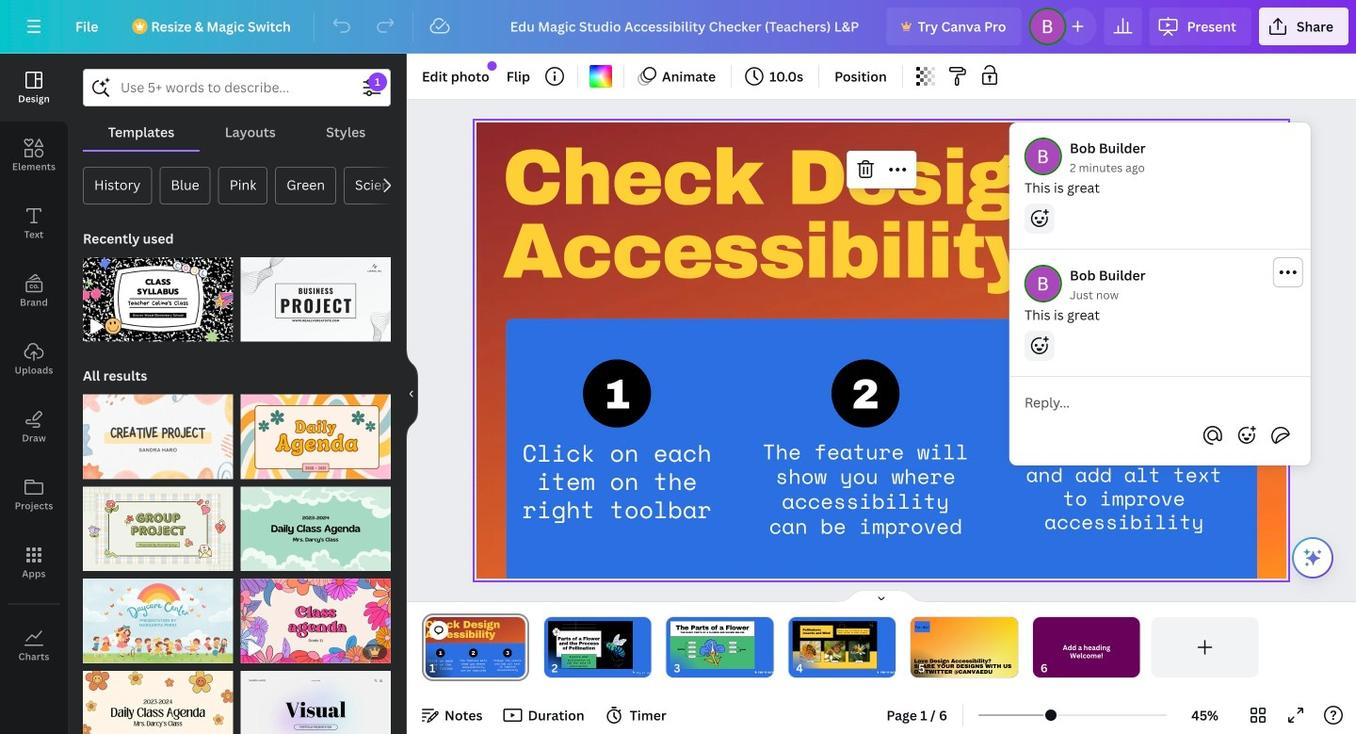 Task type: locate. For each thing, give the bounding box(es) containing it.
Page title text field
[[444, 659, 451, 678]]

Use 5+ words to describe... search field
[[121, 70, 353, 106]]

2 horizontal spatial pink rectangle image
[[793, 621, 878, 669]]

Reply draft. Add a reply or @mention. text field
[[1025, 392, 1297, 413]]

blue green colorful daycare center presentation group
[[83, 567, 233, 663]]

green colorful cute aesthetic group project presentation group
[[83, 475, 233, 571]]

0 horizontal spatial pink rectangle image
[[548, 621, 633, 669]]

hide image
[[406, 349, 418, 439]]

side panel tab list
[[0, 54, 68, 679]]

canva assistant image
[[1302, 547, 1325, 569]]

colorful floral illustrative class agenda presentation group
[[241, 567, 391, 663]]

pink rectangle image
[[548, 621, 633, 669], [671, 621, 755, 669], [793, 621, 878, 669]]

1 horizontal spatial pink rectangle image
[[671, 621, 755, 669]]

no colour image
[[590, 65, 612, 88]]

page 1 image
[[422, 617, 529, 678]]

multicolor clouds daily class agenda template group
[[241, 475, 391, 571]]



Task type: describe. For each thing, give the bounding box(es) containing it.
Zoom button
[[1175, 700, 1236, 730]]

colorful watercolor creative project presentation group
[[83, 383, 233, 479]]

orange groovy retro daily agenda presentation group
[[241, 383, 391, 479]]

1 pink rectangle image from the left
[[548, 621, 633, 669]]

colorful scrapbook nostalgia class syllabus blank education presentation group
[[83, 246, 233, 342]]

3 pink rectangle image from the left
[[793, 621, 878, 669]]

Design title text field
[[495, 8, 880, 45]]

gradient minimal portfolio proposal presentation group
[[241, 659, 391, 734]]

2 pink rectangle image from the left
[[671, 621, 755, 669]]

grey minimalist business project presentation group
[[241, 246, 391, 342]]

hide pages image
[[837, 589, 927, 604]]

main menu bar
[[0, 0, 1357, 54]]

orange and yellow retro flower power daily class agenda template group
[[83, 659, 233, 734]]



Task type: vqa. For each thing, say whether or not it's contained in the screenshot.
Back to School
no



